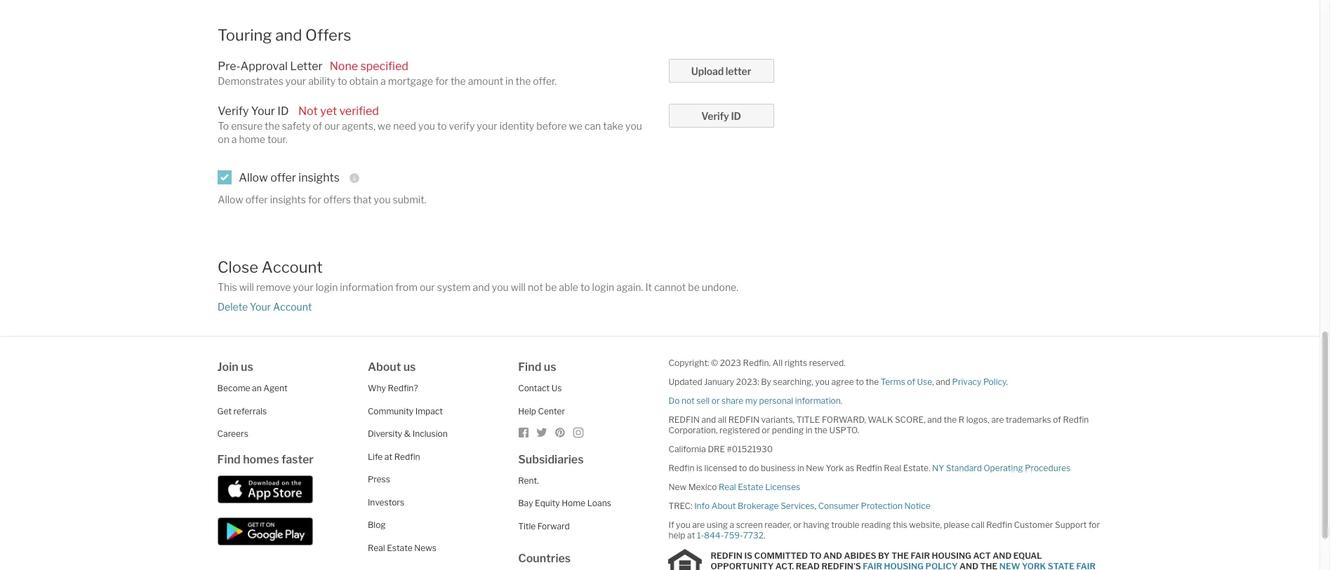 Task type: describe. For each thing, give the bounding box(es) containing it.
to left do
[[739, 463, 747, 474]]

redfin?
[[388, 383, 418, 394]]

in inside 'pre-approval letter none specified demonstrates your ability to obtain a mortgage for the amount in the offer.'
[[505, 75, 513, 87]]

0 vertical spatial real
[[884, 463, 901, 474]]

the left offer.
[[516, 75, 531, 87]]

identity
[[499, 120, 534, 132]]

your inside to ensure the safety of our agents, we need you to verify your identity before we can take you on a home tour.
[[477, 120, 497, 132]]

website,
[[909, 520, 942, 531]]

of inside to ensure the safety of our agents, we need you to verify your identity before we can take you on a home tour.
[[313, 120, 322, 132]]

1 vertical spatial real
[[719, 482, 736, 493]]

1 will from the left
[[239, 281, 254, 293]]

and inside close account this will remove your login information from our system and you will not be able to login again. it cannot be undone.
[[473, 281, 490, 293]]

life at redfin
[[368, 452, 420, 462]]

submit.
[[393, 193, 426, 205]]

0 horizontal spatial real
[[368, 543, 385, 554]]

is
[[744, 551, 752, 561]]

upload
[[691, 65, 724, 77]]

ensure
[[231, 120, 263, 132]]

redfin for is
[[711, 551, 742, 561]]

system
[[437, 281, 471, 293]]

home
[[239, 134, 265, 145]]

find us
[[518, 361, 556, 374]]

amount
[[468, 75, 503, 87]]

and left all at the right bottom
[[701, 415, 716, 426]]

equal
[[1013, 551, 1042, 561]]

the left r
[[944, 415, 957, 426]]

contact us
[[518, 383, 562, 394]]

the left amount
[[451, 75, 466, 87]]

offer.
[[533, 75, 557, 87]]

2023:
[[736, 377, 759, 388]]

by
[[878, 551, 890, 561]]

licensed
[[704, 463, 737, 474]]

read
[[796, 561, 820, 571]]

help center button
[[518, 406, 565, 417]]

to right agree
[[856, 377, 864, 388]]

offer for allow offer insights for offers that you submit.
[[245, 193, 268, 205]]

information for not
[[795, 396, 841, 407]]

insights for allow offer insights
[[299, 171, 340, 184]]

redfin.
[[743, 358, 771, 369]]

procedures
[[1025, 463, 1071, 474]]

the inside to ensure the safety of our agents, we need you to verify your identity before we can take you on a home tour.
[[265, 120, 280, 132]]

life at redfin button
[[368, 452, 420, 462]]

allow offer insights for offers that you submit.
[[218, 193, 426, 205]]

remove
[[256, 281, 291, 293]]

redfin right as
[[856, 463, 882, 474]]

bay equity home loans button
[[518, 499, 611, 509]]

redfin instagram image
[[573, 428, 584, 439]]

1 vertical spatial .
[[841, 396, 842, 407]]

1 be from the left
[[545, 281, 557, 293]]

information for account
[[340, 281, 393, 293]]

reserved.
[[809, 358, 846, 369]]

agent
[[263, 383, 288, 394]]

can
[[585, 120, 601, 132]]

verify your id
[[218, 105, 289, 118]]

committed
[[754, 551, 808, 561]]

privacy policy link
[[952, 377, 1006, 388]]

become an agent
[[217, 383, 288, 394]]

why
[[368, 383, 386, 394]]

if
[[669, 520, 674, 531]]

0 horizontal spatial or
[[711, 396, 720, 407]]

use
[[917, 377, 932, 388]]

do
[[669, 396, 680, 407]]

blog
[[368, 520, 386, 531]]

0 horizontal spatial at
[[384, 452, 392, 462]]

loans
[[587, 499, 611, 509]]

by
[[761, 377, 771, 388]]

mexico
[[688, 482, 717, 493]]

a inside if you are using a screen reader, or having trouble reading this website, please call redfin customer support for help at
[[730, 520, 734, 531]]

community impact
[[368, 406, 443, 417]]

terms
[[881, 377, 905, 388]]

redfin left "is"
[[669, 463, 694, 474]]

able
[[559, 281, 578, 293]]

abides
[[844, 551, 876, 561]]

touring
[[218, 26, 272, 44]]

1 login from the left
[[316, 281, 338, 293]]

0 vertical spatial ,
[[932, 377, 934, 388]]

title forward
[[518, 521, 570, 532]]

become an agent button
[[217, 383, 288, 394]]

2 we from the left
[[569, 120, 582, 132]]

brokerage
[[738, 501, 779, 512]]

referrals
[[233, 406, 267, 417]]

upload letter button
[[669, 59, 774, 83]]

tour.
[[267, 134, 288, 145]]

0 horizontal spatial new
[[669, 482, 686, 493]]

2 be from the left
[[688, 281, 700, 293]]

to ensure the safety of our agents, we need you to verify your identity before we can take you on a home tour.
[[218, 120, 642, 145]]

do not sell or share my personal information link
[[669, 396, 841, 407]]

offer for allow offer insights
[[270, 171, 296, 184]]

2 vertical spatial in
[[797, 463, 804, 474]]

in inside redfin and all redfin variants, title forward, walk score, and the r logos, are trademarks of redfin corporation, registered or pending in the uspto.
[[806, 426, 812, 436]]

trec: info about brokerage services , consumer protection notice
[[669, 501, 930, 512]]

california dre #01521930
[[669, 444, 773, 455]]

registered
[[719, 426, 760, 436]]

that
[[353, 193, 372, 205]]

impact
[[415, 406, 443, 417]]

score,
[[895, 415, 926, 426]]

trec:
[[669, 501, 692, 512]]

0 horizontal spatial id
[[277, 105, 289, 118]]

not inside close account this will remove your login information from our system and you will not be able to login again. it cannot be undone.
[[528, 281, 543, 293]]

get
[[217, 406, 232, 417]]

protection
[[861, 501, 903, 512]]

the left terms
[[866, 377, 879, 388]]

©
[[711, 358, 718, 369]]

your for delete
[[250, 301, 271, 313]]

is
[[696, 463, 703, 474]]

consumer protection notice link
[[818, 501, 930, 512]]

faster
[[281, 453, 314, 467]]

you down the reserved.
[[815, 377, 830, 388]]

contact us button
[[518, 383, 562, 394]]

you right the that
[[374, 193, 391, 205]]

redfin is committed to and abides by the fair housing act and equal opportunity act. read redfin's
[[711, 551, 1042, 571]]

0 horizontal spatial ,
[[814, 501, 816, 512]]

this
[[218, 281, 237, 293]]

verify
[[449, 120, 475, 132]]

0 vertical spatial estate
[[738, 482, 763, 493]]

info about brokerage services link
[[694, 501, 814, 512]]

your inside close account this will remove your login information from our system and you will not be able to login again. it cannot be undone.
[[293, 281, 313, 293]]

the left the uspto.
[[814, 426, 827, 436]]

again.
[[616, 281, 643, 293]]

1 horizontal spatial of
[[907, 377, 915, 388]]

take
[[603, 120, 623, 132]]

you right take
[[625, 120, 642, 132]]

0 horizontal spatial for
[[308, 193, 321, 205]]

business
[[761, 463, 795, 474]]

agree
[[831, 377, 854, 388]]

0 vertical spatial about
[[368, 361, 401, 374]]

subsidiaries
[[518, 453, 584, 467]]

find for find us
[[518, 361, 541, 374]]

&
[[404, 429, 411, 440]]



Task type: locate. For each thing, give the bounding box(es) containing it.
r
[[959, 415, 964, 426]]

2 vertical spatial for
[[1089, 520, 1100, 531]]

letter
[[726, 65, 751, 77]]

verify inside button
[[701, 110, 729, 122]]

close account this will remove your login information from our system and you will not be able to login again. it cannot be undone.
[[218, 258, 738, 293]]

1 horizontal spatial will
[[511, 281, 526, 293]]

1 horizontal spatial offer
[[270, 171, 296, 184]]

press
[[368, 475, 390, 485]]

to down none
[[338, 75, 347, 87]]

redfin down do
[[669, 415, 700, 426]]

0 horizontal spatial our
[[324, 120, 340, 132]]

be right cannot
[[688, 281, 700, 293]]

1 and from the left
[[823, 551, 842, 561]]

and
[[275, 26, 302, 44], [473, 281, 490, 293], [936, 377, 950, 388], [701, 415, 716, 426], [927, 415, 942, 426]]

.
[[1006, 377, 1008, 388], [841, 396, 842, 407], [764, 531, 765, 541]]

account down remove
[[273, 301, 312, 313]]

or inside if you are using a screen reader, or having trouble reading this website, please call redfin customer support for help at
[[793, 520, 801, 531]]

redfin down 1-844-759-7732 link
[[711, 551, 742, 561]]

in right amount
[[505, 75, 513, 87]]

be left able on the left
[[545, 281, 557, 293]]

2 horizontal spatial of
[[1053, 415, 1061, 426]]

ny standard operating procedures link
[[932, 463, 1071, 474]]

0 vertical spatial find
[[518, 361, 541, 374]]

0 vertical spatial your
[[286, 75, 306, 87]]

login right remove
[[316, 281, 338, 293]]

our right from
[[420, 281, 435, 293]]

diversity & inclusion button
[[368, 429, 448, 440]]

your up ensure at the top of the page
[[251, 105, 275, 118]]

0 vertical spatial or
[[711, 396, 720, 407]]

delete
[[218, 301, 248, 313]]

redfin pinterest image
[[555, 428, 566, 439]]

allow down home
[[239, 171, 268, 184]]

you right need
[[418, 120, 435, 132]]

estate down do
[[738, 482, 763, 493]]

1 horizontal spatial at
[[687, 531, 695, 541]]

redfin down my
[[728, 415, 759, 426]]

1 vertical spatial ,
[[814, 501, 816, 512]]

are inside redfin and all redfin variants, title forward, walk score, and the r logos, are trademarks of redfin corporation, registered or pending in the uspto.
[[991, 415, 1004, 426]]

2 horizontal spatial a
[[730, 520, 734, 531]]

redfin right the "trademarks"
[[1063, 415, 1089, 426]]

real down blog on the left bottom of page
[[368, 543, 385, 554]]

at left "1-"
[[687, 531, 695, 541]]

account up remove
[[262, 258, 323, 276]]

your down remove
[[250, 301, 271, 313]]

verify down "upload letter"
[[701, 110, 729, 122]]

redfin for and
[[669, 415, 700, 426]]

allow for allow offer insights for offers that you submit.
[[218, 193, 243, 205]]

and up letter
[[275, 26, 302, 44]]

information
[[340, 281, 393, 293], [795, 396, 841, 407]]

of down not
[[313, 120, 322, 132]]

info
[[694, 501, 710, 512]]

call
[[971, 520, 984, 531]]

and right act on the right bottom of the page
[[993, 551, 1012, 561]]

1 horizontal spatial information
[[795, 396, 841, 407]]

new up trec:
[[669, 482, 686, 493]]

equal housing opportunity image
[[669, 550, 702, 571]]

1 vertical spatial offer
[[245, 193, 268, 205]]

equity
[[535, 499, 560, 509]]

close
[[218, 258, 258, 276]]

new
[[806, 463, 824, 474], [669, 482, 686, 493]]

are inside if you are using a screen reader, or having trouble reading this website, please call redfin customer support for help at
[[692, 520, 705, 531]]

are right logos,
[[991, 415, 1004, 426]]

or down services
[[793, 520, 801, 531]]

for right "support"
[[1089, 520, 1100, 531]]

redfin inside if you are using a screen reader, or having trouble reading this website, please call redfin customer support for help at
[[986, 520, 1012, 531]]

1 horizontal spatial our
[[420, 281, 435, 293]]

1 vertical spatial about
[[711, 501, 736, 512]]

title forward button
[[518, 521, 570, 532]]

and right use
[[936, 377, 950, 388]]

pre-approval letter none specified demonstrates your ability to obtain a mortgage for the amount in the offer.
[[218, 60, 557, 87]]

redfin's
[[822, 561, 861, 571]]

for inside if you are using a screen reader, or having trouble reading this website, please call redfin customer support for help at
[[1089, 520, 1100, 531]]

copyright:
[[669, 358, 709, 369]]

to
[[338, 75, 347, 87], [437, 120, 447, 132], [580, 281, 590, 293], [856, 377, 864, 388], [739, 463, 747, 474]]

1 we from the left
[[377, 120, 391, 132]]

us for find us
[[544, 361, 556, 374]]

2 vertical spatial real
[[368, 543, 385, 554]]

for left offers
[[308, 193, 321, 205]]

real estate news button
[[368, 543, 437, 554]]

1 vertical spatial our
[[420, 281, 435, 293]]

redfin twitter image
[[536, 428, 548, 439]]

0 vertical spatial offer
[[270, 171, 296, 184]]

in right pending
[[806, 426, 812, 436]]

or left pending
[[762, 426, 770, 436]]

of inside redfin and all redfin variants, title forward, walk score, and the r logos, are trademarks of redfin corporation, registered or pending in the uspto.
[[1053, 415, 1061, 426]]

1 horizontal spatial we
[[569, 120, 582, 132]]

approval
[[240, 60, 288, 73]]

1 vertical spatial your
[[250, 301, 271, 313]]

0 horizontal spatial we
[[377, 120, 391, 132]]

0 horizontal spatial us
[[241, 361, 253, 374]]

2 horizontal spatial in
[[806, 426, 812, 436]]

a inside to ensure the safety of our agents, we need you to verify your identity before we can take you on a home tour.
[[231, 134, 237, 145]]

real estate news
[[368, 543, 437, 554]]

insights for allow offer insights for offers that you submit.
[[270, 193, 306, 205]]

insights down allow offer insights
[[270, 193, 306, 205]]

do
[[749, 463, 759, 474]]

download the redfin app from the google play store image
[[217, 518, 313, 546]]

new left york
[[806, 463, 824, 474]]

0 horizontal spatial .
[[764, 531, 765, 541]]

privacy
[[952, 377, 981, 388]]

you inside if you are using a screen reader, or having trouble reading this website, please call redfin customer support for help at
[[676, 520, 690, 531]]

a right on
[[231, 134, 237, 145]]

in right business on the right of page
[[797, 463, 804, 474]]

to inside 'pre-approval letter none specified demonstrates your ability to obtain a mortgage for the amount in the offer.'
[[338, 75, 347, 87]]

1 vertical spatial are
[[692, 520, 705, 531]]

2 horizontal spatial us
[[544, 361, 556, 374]]

insights
[[299, 171, 340, 184], [270, 193, 306, 205]]

please
[[944, 520, 969, 531]]

1 horizontal spatial id
[[731, 110, 741, 122]]

us
[[241, 361, 253, 374], [403, 361, 416, 374], [544, 361, 556, 374]]

cannot
[[654, 281, 686, 293]]

allow offer insights
[[239, 171, 340, 184]]

. right the 'privacy'
[[1006, 377, 1008, 388]]

0 horizontal spatial will
[[239, 281, 254, 293]]

your right remove
[[293, 281, 313, 293]]

0 horizontal spatial a
[[231, 134, 237, 145]]

3 us from the left
[[544, 361, 556, 374]]

countries
[[518, 553, 571, 566]]

1 horizontal spatial real
[[719, 482, 736, 493]]

0 horizontal spatial find
[[217, 453, 241, 467]]

1 vertical spatial estate
[[387, 543, 412, 554]]

corporation,
[[669, 426, 718, 436]]

to left verify on the left top of the page
[[437, 120, 447, 132]]

touring and offers
[[218, 26, 351, 44]]

your down letter
[[286, 75, 306, 87]]

at right life
[[384, 452, 392, 462]]

1 horizontal spatial .
[[841, 396, 842, 407]]

1 vertical spatial account
[[273, 301, 312, 313]]

2 horizontal spatial for
[[1089, 520, 1100, 531]]

information inside close account this will remove your login information from our system and you will not be able to login again. it cannot be undone.
[[340, 281, 393, 293]]

consumer
[[818, 501, 859, 512]]

diversity
[[368, 429, 402, 440]]

offer down "tour." at the left
[[270, 171, 296, 184]]

at inside if you are using a screen reader, or having trouble reading this website, please call redfin customer support for help at
[[687, 531, 695, 541]]

real left estate.
[[884, 463, 901, 474]]

not
[[528, 281, 543, 293], [681, 396, 695, 407]]

1 horizontal spatial find
[[518, 361, 541, 374]]

licenses
[[765, 482, 800, 493]]

0 horizontal spatial of
[[313, 120, 322, 132]]

login left the "again."
[[592, 281, 614, 293]]

information up title
[[795, 396, 841, 407]]

you right if
[[676, 520, 690, 531]]

, up the having
[[814, 501, 816, 512]]

redfin facebook image
[[518, 428, 529, 439]]

0 horizontal spatial offer
[[245, 193, 268, 205]]

, left the 'privacy'
[[932, 377, 934, 388]]

0 vertical spatial your
[[251, 105, 275, 118]]

a down specified
[[380, 75, 386, 87]]

about up why
[[368, 361, 401, 374]]

our inside to ensure the safety of our agents, we need you to verify your identity before we can take you on a home tour.
[[324, 120, 340, 132]]

and right score,
[[927, 415, 942, 426]]

0 vertical spatial for
[[435, 75, 448, 87]]

0 vertical spatial are
[[991, 415, 1004, 426]]

1 vertical spatial insights
[[270, 193, 306, 205]]

1 horizontal spatial verify
[[701, 110, 729, 122]]

1 horizontal spatial or
[[762, 426, 770, 436]]

you right system
[[492, 281, 509, 293]]

before
[[536, 120, 567, 132]]

1 vertical spatial a
[[231, 134, 237, 145]]

1 vertical spatial allow
[[218, 193, 243, 205]]

1 horizontal spatial be
[[688, 281, 700, 293]]

we left can
[[569, 120, 582, 132]]

terms of use link
[[881, 377, 932, 388]]

act.
[[775, 561, 794, 571]]

for
[[435, 75, 448, 87], [308, 193, 321, 205], [1089, 520, 1100, 531]]

to inside to ensure the safety of our agents, we need you to verify your identity before we can take you on a home tour.
[[437, 120, 447, 132]]

updated
[[669, 377, 702, 388]]

insights up allow offer insights for offers that you submit.
[[299, 171, 340, 184]]

find
[[518, 361, 541, 374], [217, 453, 241, 467]]

be
[[545, 281, 557, 293], [688, 281, 700, 293]]

of left use
[[907, 377, 915, 388]]

1 vertical spatial your
[[477, 120, 497, 132]]

1 vertical spatial not
[[681, 396, 695, 407]]

us up us
[[544, 361, 556, 374]]

and right to
[[823, 551, 842, 561]]

redfin inside redfin is committed to and abides by the fair housing act and equal opportunity act. read redfin's
[[711, 551, 742, 561]]

we
[[377, 120, 391, 132], [569, 120, 582, 132]]

2 horizontal spatial or
[[793, 520, 801, 531]]

offer down allow offer insights
[[245, 193, 268, 205]]

0 vertical spatial insights
[[299, 171, 340, 184]]

estate left news
[[387, 543, 412, 554]]

your right verify on the left top of the page
[[477, 120, 497, 132]]

0 vertical spatial not
[[528, 281, 543, 293]]

are left using
[[692, 520, 705, 531]]

your for verify
[[251, 105, 275, 118]]

if you are using a screen reader, or having trouble reading this website, please call redfin customer support for help at
[[669, 520, 1100, 541]]

safety
[[282, 120, 311, 132]]

id down the "letter"
[[731, 110, 741, 122]]

allow down on
[[218, 193, 243, 205]]

0 horizontal spatial verify
[[218, 105, 249, 118]]

the up "tour." at the left
[[265, 120, 280, 132]]

variants,
[[761, 415, 795, 426]]

0 vertical spatial our
[[324, 120, 340, 132]]

agents,
[[342, 120, 375, 132]]

1 horizontal spatial for
[[435, 75, 448, 87]]

us right join
[[241, 361, 253, 374]]

title
[[796, 415, 820, 426]]

about
[[368, 361, 401, 374], [711, 501, 736, 512]]

verify for verify your id
[[218, 105, 249, 118]]

id inside button
[[731, 110, 741, 122]]

2 vertical spatial .
[[764, 531, 765, 541]]

life
[[368, 452, 383, 462]]

1 vertical spatial new
[[669, 482, 686, 493]]

1-844-759-7732 link
[[697, 531, 764, 541]]

0 vertical spatial account
[[262, 258, 323, 276]]

it
[[645, 281, 652, 293]]

information left from
[[340, 281, 393, 293]]

we left need
[[377, 120, 391, 132]]

id up safety
[[277, 105, 289, 118]]

will right this
[[239, 281, 254, 293]]

account inside close account this will remove your login information from our system and you will not be able to login again. it cannot be undone.
[[262, 258, 323, 276]]

0 horizontal spatial be
[[545, 281, 557, 293]]

not right do
[[681, 396, 695, 407]]

rights
[[784, 358, 807, 369]]

2 will from the left
[[511, 281, 526, 293]]

not yet verified
[[298, 105, 379, 118]]

verify id
[[701, 110, 741, 122]]

your inside 'pre-approval letter none specified demonstrates your ability to obtain a mortgage for the amount in the offer.'
[[286, 75, 306, 87]]

1 vertical spatial find
[[217, 453, 241, 467]]

2 us from the left
[[403, 361, 416, 374]]

redfin is licensed to do business in new york as redfin real estate. ny standard operating procedures
[[669, 463, 1071, 474]]

0 horizontal spatial estate
[[387, 543, 412, 554]]

0 vertical spatial in
[[505, 75, 513, 87]]

not left able on the left
[[528, 281, 543, 293]]

0 horizontal spatial information
[[340, 281, 393, 293]]

redfin inside redfin and all redfin variants, title forward, walk score, and the r logos, are trademarks of redfin corporation, registered or pending in the uspto.
[[1063, 415, 1089, 426]]

2 vertical spatial your
[[293, 281, 313, 293]]

why redfin? button
[[368, 383, 418, 394]]

for inside 'pre-approval letter none specified demonstrates your ability to obtain a mortgage for the amount in the offer.'
[[435, 75, 448, 87]]

or right the sell
[[711, 396, 720, 407]]

find down careers
[[217, 453, 241, 467]]

reader,
[[765, 520, 791, 531]]

1 vertical spatial of
[[907, 377, 915, 388]]

help
[[518, 406, 536, 417]]

0 vertical spatial allow
[[239, 171, 268, 184]]

redfin down &
[[394, 452, 420, 462]]

844-
[[704, 531, 724, 541]]

investors
[[368, 497, 404, 508]]

real down licensed
[[719, 482, 736, 493]]

not
[[298, 105, 318, 118]]

a
[[380, 75, 386, 87], [231, 134, 237, 145], [730, 520, 734, 531]]

1 horizontal spatial about
[[711, 501, 736, 512]]

verify for verify id
[[701, 110, 729, 122]]

about us
[[368, 361, 416, 374]]

1 horizontal spatial and
[[993, 551, 1012, 561]]

1 us from the left
[[241, 361, 253, 374]]

1 horizontal spatial a
[[380, 75, 386, 87]]

. right screen
[[764, 531, 765, 541]]

trouble
[[831, 520, 859, 531]]

for right mortgage on the top left of page
[[435, 75, 448, 87]]

find for find homes faster
[[217, 453, 241, 467]]

2 horizontal spatial .
[[1006, 377, 1008, 388]]

to inside close account this will remove your login information from our system and you will not be able to login again. it cannot be undone.
[[580, 281, 590, 293]]

find up contact
[[518, 361, 541, 374]]

1 vertical spatial at
[[687, 531, 695, 541]]

act
[[973, 551, 991, 561]]

specified
[[360, 60, 408, 73]]

1 horizontal spatial not
[[681, 396, 695, 407]]

you inside close account this will remove your login information from our system and you will not be able to login again. it cannot be undone.
[[492, 281, 509, 293]]

in
[[505, 75, 513, 87], [806, 426, 812, 436], [797, 463, 804, 474]]

us for join us
[[241, 361, 253, 374]]

your
[[286, 75, 306, 87], [477, 120, 497, 132], [293, 281, 313, 293]]

login
[[316, 281, 338, 293], [592, 281, 614, 293]]

of right the "trademarks"
[[1053, 415, 1061, 426]]

2 and from the left
[[993, 551, 1012, 561]]

account
[[262, 258, 323, 276], [273, 301, 312, 313]]

0 vertical spatial .
[[1006, 377, 1008, 388]]

center
[[538, 406, 565, 417]]

will left able on the left
[[511, 281, 526, 293]]

community
[[368, 406, 413, 417]]

our down the yet
[[324, 120, 340, 132]]

0 horizontal spatial about
[[368, 361, 401, 374]]

2 vertical spatial or
[[793, 520, 801, 531]]

and right system
[[473, 281, 490, 293]]

1 vertical spatial or
[[762, 426, 770, 436]]

policy
[[983, 377, 1006, 388]]

1 vertical spatial in
[[806, 426, 812, 436]]

0 vertical spatial new
[[806, 463, 824, 474]]

0 horizontal spatial and
[[823, 551, 842, 561]]

a inside 'pre-approval letter none specified demonstrates your ability to obtain a mortgage for the amount in the offer.'
[[380, 75, 386, 87]]

1 horizontal spatial new
[[806, 463, 824, 474]]

0 horizontal spatial in
[[505, 75, 513, 87]]

verify up to
[[218, 105, 249, 118]]

a right using
[[730, 520, 734, 531]]

to right able on the left
[[580, 281, 590, 293]]

1 horizontal spatial estate
[[738, 482, 763, 493]]

. down agree
[[841, 396, 842, 407]]

us for about us
[[403, 361, 416, 374]]

0 horizontal spatial not
[[528, 281, 543, 293]]

download the redfin app on the apple app store image
[[217, 476, 313, 504]]

allow for allow offer insights
[[239, 171, 268, 184]]

0 vertical spatial at
[[384, 452, 392, 462]]

verify
[[218, 105, 249, 118], [701, 110, 729, 122]]

rent. button
[[518, 476, 539, 486]]

our inside close account this will remove your login information from our system and you will not be able to login again. it cannot be undone.
[[420, 281, 435, 293]]

0 horizontal spatial are
[[692, 520, 705, 531]]

pending
[[772, 426, 804, 436]]

2 vertical spatial a
[[730, 520, 734, 531]]

1 vertical spatial information
[[795, 396, 841, 407]]

0 vertical spatial a
[[380, 75, 386, 87]]

redfin right call
[[986, 520, 1012, 531]]

us up redfin? at the left bottom
[[403, 361, 416, 374]]

1 horizontal spatial in
[[797, 463, 804, 474]]

operating
[[984, 463, 1023, 474]]

or inside redfin and all redfin variants, title forward, walk score, and the r logos, are trademarks of redfin corporation, registered or pending in the uspto.
[[762, 426, 770, 436]]

1 horizontal spatial ,
[[932, 377, 934, 388]]

2 login from the left
[[592, 281, 614, 293]]

title
[[518, 521, 536, 532]]



Task type: vqa. For each thing, say whether or not it's contained in the screenshot.
"Upload"
yes



